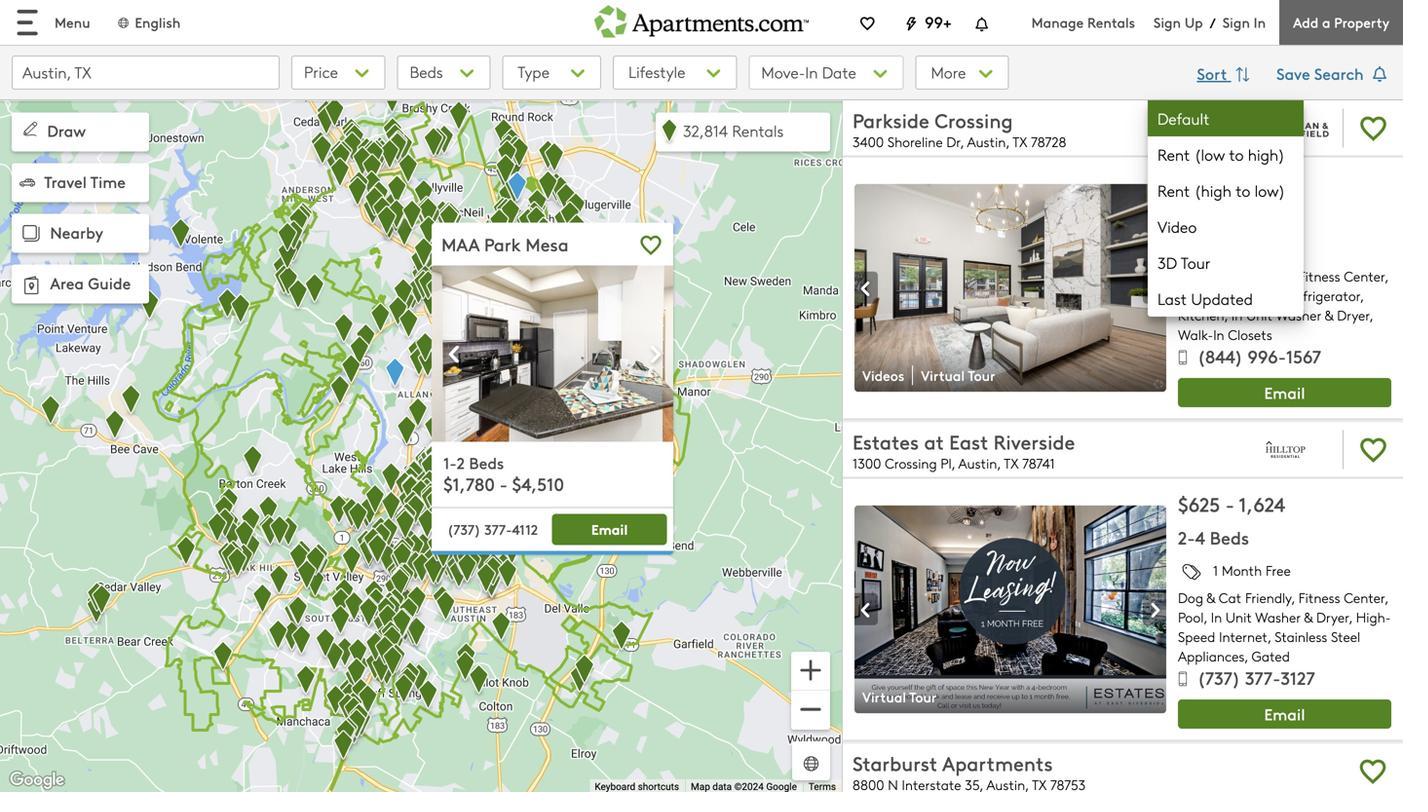 Task type: describe. For each thing, give the bounding box(es) containing it.
rentals for manage
[[1088, 13, 1136, 32]]

78741
[[1023, 454, 1056, 473]]

cat for in
[[1219, 589, 1242, 607]]

virtual tour for top virtual tour link
[[921, 366, 996, 385]]

email button for estates at east riverside
[[1179, 700, 1392, 729]]

$625
[[1179, 491, 1221, 518]]

manage
[[1032, 13, 1084, 32]]

32,814
[[683, 120, 728, 141]]

(low
[[1195, 144, 1225, 165]]

beds button
[[397, 56, 491, 90]]

2-
[[1179, 525, 1196, 550]]

margin image for travel time
[[19, 175, 35, 190]]

default
[[1158, 108, 1210, 129]]

lifestyle
[[629, 61, 686, 82]]

riverside
[[994, 428, 1076, 455]]

(737) 377-3127
[[1198, 666, 1316, 690]]

377- for 3127
[[1246, 666, 1281, 690]]

dog for dog & cat friendly fitness center pool in unit washer & dryer
[[1179, 589, 1204, 607]]

crossing inside estates at east riverside 1300 crossing pl, austin, tx 78741
[[885, 454, 937, 473]]

draw
[[47, 120, 86, 142]]

& down refrigerator
[[1326, 306, 1334, 325]]

pool for in
[[1179, 608, 1204, 627]]

satellite view image
[[800, 753, 823, 776]]

99+
[[925, 11, 952, 33]]

google image
[[5, 768, 69, 793]]

shoreline
[[888, 132, 943, 151]]

travel time button
[[12, 163, 149, 202]]

travel
[[44, 170, 87, 192]]

maa park mesa link
[[442, 232, 630, 256]]

pinnacle property management services, llc image
[[1238, 105, 1332, 151]]

nearby
[[50, 221, 103, 243]]

starburst
[[853, 750, 938, 777]]

& up "stainless"
[[1305, 608, 1313, 627]]

(737) 377-3127 link
[[1179, 666, 1316, 696]]

english
[[135, 13, 181, 32]]

parkside
[[853, 107, 930, 133]]

property
[[1335, 13, 1390, 32]]

to for low)
[[1236, 180, 1251, 201]]

3d tour
[[1158, 252, 1211, 273]]

add
[[1294, 13, 1319, 32]]

east
[[950, 428, 989, 455]]

3d
[[1158, 252, 1178, 273]]

- for parkside crossing
[[1238, 169, 1247, 196]]

apartments.com logo image
[[595, 0, 809, 38]]

map region
[[0, 0, 943, 793]]

rentals for 32,814
[[732, 120, 784, 141]]

in down dishwasher
[[1232, 306, 1243, 325]]

1300
[[853, 454, 882, 473]]

maa
[[442, 232, 480, 256]]

margin image
[[18, 220, 45, 248]]

dishwasher
[[1212, 287, 1281, 305]]

more
[[931, 61, 971, 83]]

price
[[304, 61, 338, 82]]

3,215
[[1252, 169, 1298, 196]]

save search button
[[1277, 56, 1392, 95]]

high-
[[1357, 608, 1392, 627]]

stainless
[[1275, 628, 1328, 646]]

1 vertical spatial email button
[[552, 514, 667, 545]]

dog & cat friendly fitness center pool dishwasher refrigerator kitchen in unit washer & dryer walk-in closets
[[1179, 267, 1386, 344]]

refrigerator
[[1288, 287, 1361, 305]]

(high
[[1195, 180, 1232, 201]]

nearby link
[[12, 214, 149, 253]]

$4,510
[[512, 472, 564, 496]]

low)
[[1255, 180, 1286, 201]]

1567
[[1287, 344, 1322, 368]]

austin, inside the parkside crossing 3400 shoreline dr, austin, tx 78728
[[968, 132, 1010, 151]]

$625 - 1,624 2-4 beds
[[1179, 491, 1286, 550]]

beds inside $625 - 1,624 2-4 beds
[[1210, 525, 1250, 550]]

add a property
[[1294, 13, 1390, 32]]

cat for dishwasher
[[1219, 267, 1242, 286]]

area guide button
[[12, 265, 149, 304]]

1- inside $1,317 - 3,215 1-3 beds
[[1179, 204, 1194, 228]]

3127
[[1281, 666, 1316, 690]]

starburst apartments
[[853, 750, 1053, 777]]

menu button
[[0, 0, 106, 45]]

maa park mesa
[[442, 232, 569, 256]]

crossing inside the parkside crossing 3400 shoreline dr, austin, tx 78728
[[935, 107, 1014, 133]]

1 sign from the left
[[1154, 13, 1182, 32]]

interior photo - parkside crossing image
[[855, 184, 1167, 392]]

washer inside dog & cat friendly fitness center pool in unit washer & dryer
[[1256, 608, 1302, 627]]

dryer inside dog & cat friendly fitness center pool dishwasher refrigerator kitchen in unit washer & dryer walk-in closets
[[1338, 306, 1370, 325]]

unit inside dog & cat friendly fitness center pool in unit washer & dryer
[[1226, 608, 1253, 627]]

center for dog & cat friendly fitness center pool dishwasher refrigerator kitchen in unit washer & dryer walk-in closets
[[1345, 267, 1386, 286]]

speed
[[1179, 628, 1216, 646]]

videos link
[[855, 366, 914, 385]]

type button
[[502, 56, 602, 90]]

move-in date button
[[749, 56, 904, 90]]

lifestyle button
[[613, 56, 737, 90]]

free
[[1266, 561, 1291, 580]]

up
[[1185, 13, 1204, 32]]

1-2 beds $1,780 - $4,510
[[444, 452, 564, 496]]

save search
[[1277, 62, 1369, 84]]

dog for dog & cat friendly fitness center pool dishwasher refrigerator kitchen in unit washer & dryer walk-in closets
[[1179, 267, 1204, 286]]

1 vertical spatial virtual
[[863, 687, 907, 706]]

margin image for area guide
[[18, 272, 45, 299]]

apartments
[[943, 750, 1053, 777]]

1 vertical spatial tour
[[968, 366, 996, 385]]

menu
[[55, 13, 90, 32]]

32,814 rentals
[[683, 120, 784, 141]]

hilltop residential image
[[1238, 426, 1332, 473]]

0 vertical spatial virtual
[[921, 366, 965, 385]]

4112
[[512, 520, 538, 539]]

(737) for (737) 377-3127
[[1198, 666, 1241, 690]]

Location or Point of Interest text field
[[12, 56, 280, 90]]

rent (low to high)
[[1158, 144, 1286, 165]]



Task type: vqa. For each thing, say whether or not it's contained in the screenshot.
Estates at East Riverside's -
yes



Task type: locate. For each thing, give the bounding box(es) containing it.
month
[[1223, 561, 1263, 580]]

- inside $1,317 - 3,215 1-3 beds
[[1238, 169, 1247, 196]]

1 vertical spatial 1-
[[444, 452, 457, 474]]

1 vertical spatial center
[[1345, 589, 1386, 607]]

1 vertical spatial to
[[1236, 180, 1251, 201]]

park
[[484, 232, 521, 256]]

building photo - estates at east riverside image
[[855, 506, 1167, 714]]

austin, right the dr,
[[968, 132, 1010, 151]]

/
[[1210, 13, 1216, 32]]

1- down $1,317
[[1179, 204, 1194, 228]]

2
[[457, 452, 465, 474]]

0 vertical spatial washer
[[1276, 306, 1322, 325]]

0 horizontal spatial tour
[[910, 687, 937, 706]]

0 vertical spatial pool
[[1179, 287, 1204, 305]]

(737) inside (737) 377-4112 'button'
[[447, 520, 481, 539]]

email button down 996-
[[1179, 378, 1392, 408]]

0 vertical spatial center
[[1345, 267, 1386, 286]]

dog inside dog & cat friendly fitness center pool in unit washer & dryer
[[1179, 589, 1204, 607]]

377- inside 'button'
[[485, 520, 512, 539]]

dog inside dog & cat friendly fitness center pool dishwasher refrigerator kitchen in unit washer & dryer walk-in closets
[[1179, 267, 1204, 286]]

crossing left pl,
[[885, 454, 937, 473]]

2 friendly from the top
[[1246, 589, 1292, 607]]

friendly inside dog & cat friendly fitness center pool dishwasher refrigerator kitchen in unit washer & dryer walk-in closets
[[1246, 267, 1292, 286]]

center inside dog & cat friendly fitness center pool in unit washer & dryer
[[1345, 589, 1386, 607]]

0 vertical spatial friendly
[[1246, 267, 1292, 286]]

friendly up dishwasher
[[1246, 267, 1292, 286]]

friendly for unit
[[1246, 589, 1292, 607]]

2 vertical spatial email button
[[1179, 700, 1392, 729]]

0 vertical spatial virtual tour
[[921, 366, 996, 385]]

high)
[[1249, 144, 1286, 165]]

estates at east riverside 1300 crossing pl, austin, tx 78741
[[853, 428, 1076, 473]]

price button
[[291, 56, 386, 90]]

0 vertical spatial dryer
[[1338, 306, 1370, 325]]

1 pool from the top
[[1179, 287, 1204, 305]]

in left date
[[806, 61, 818, 83]]

move-in date
[[762, 61, 857, 83]]

0 vertical spatial tour
[[1181, 252, 1211, 273]]

austin, right pl,
[[959, 454, 1001, 473]]

appliances
[[1179, 647, 1245, 666]]

rent (high to low)
[[1158, 180, 1286, 201]]

1- inside 1-2 beds $1,780 - $4,510
[[444, 452, 457, 474]]

dryer down refrigerator
[[1338, 306, 1370, 325]]

1 horizontal spatial rentals
[[1088, 13, 1136, 32]]

friendly for refrigerator
[[1246, 267, 1292, 286]]

tour right 3d
[[1181, 252, 1211, 273]]

save
[[1277, 62, 1311, 84]]

center inside dog & cat friendly fitness center pool dishwasher refrigerator kitchen in unit washer & dryer walk-in closets
[[1345, 267, 1386, 286]]

estates
[[853, 428, 919, 455]]

beds
[[410, 61, 443, 82], [1208, 204, 1247, 228], [469, 452, 504, 474], [1210, 525, 1250, 550]]

cat inside dog & cat friendly fitness center pool in unit washer & dryer
[[1219, 589, 1242, 607]]

to right (low
[[1230, 144, 1244, 165]]

0 vertical spatial tx
[[1013, 132, 1028, 151]]

2 horizontal spatial tour
[[1181, 252, 1211, 273]]

0 vertical spatial (737)
[[447, 520, 481, 539]]

in inside manage rentals sign up / sign in
[[1254, 13, 1266, 32]]

1 vertical spatial fitness
[[1299, 589, 1341, 607]]

1 vertical spatial friendly
[[1246, 589, 1292, 607]]

fitness
[[1299, 267, 1341, 286], [1299, 589, 1341, 607]]

0 vertical spatial cat
[[1219, 267, 1242, 286]]

margin image
[[19, 118, 41, 140], [19, 175, 35, 190], [18, 272, 45, 299]]

guide
[[88, 272, 131, 294]]

0 vertical spatial virtual tour link
[[914, 366, 1007, 385]]

area guide
[[50, 272, 131, 294]]

crossing
[[935, 107, 1014, 133], [885, 454, 937, 473]]

virtual tour for the bottom virtual tour link
[[863, 687, 937, 706]]

0 horizontal spatial 377-
[[485, 520, 512, 539]]

virtual right "videos" link
[[921, 366, 965, 385]]

pool
[[1179, 287, 1204, 305], [1179, 608, 1204, 627]]

1 center from the top
[[1345, 267, 1386, 286]]

4
[[1196, 525, 1206, 550]]

placard image image
[[855, 273, 878, 305], [1144, 273, 1167, 305], [855, 595, 878, 627], [1144, 595, 1167, 627]]

2 vertical spatial margin image
[[18, 272, 45, 299]]

email button for parkside crossing
[[1179, 378, 1392, 408]]

dryer inside dog & cat friendly fitness center pool in unit washer & dryer
[[1317, 608, 1350, 627]]

2 fitness from the top
[[1299, 589, 1341, 607]]

1 vertical spatial 377-
[[1246, 666, 1281, 690]]

mesa
[[526, 232, 569, 256]]

(844) 996-1567
[[1198, 344, 1322, 368]]

pool inside dog & cat friendly fitness center pool dishwasher refrigerator kitchen in unit washer & dryer walk-in closets
[[1179, 287, 1204, 305]]

virtual tour up east
[[921, 366, 996, 385]]

washer down refrigerator
[[1276, 306, 1322, 325]]

austin, inside estates at east riverside 1300 crossing pl, austin, tx 78741
[[959, 454, 1001, 473]]

2 pool from the top
[[1179, 608, 1204, 627]]

stainless steel appliances
[[1179, 628, 1361, 666]]

last updated
[[1158, 288, 1254, 310]]

(844) 996-1567 link
[[1179, 344, 1322, 374]]

0 horizontal spatial virtual
[[863, 687, 907, 706]]

virtual tour link up east
[[914, 366, 1007, 385]]

email for parkside crossing
[[1265, 382, 1306, 404]]

email down 996-
[[1265, 382, 1306, 404]]

pool up the speed
[[1179, 608, 1204, 627]]

1-
[[1179, 204, 1194, 228], [444, 452, 457, 474]]

1 vertical spatial rent
[[1158, 180, 1191, 201]]

center up high-
[[1345, 589, 1386, 607]]

1 horizontal spatial sign
[[1223, 13, 1251, 32]]

- right $625
[[1226, 491, 1235, 518]]

pool for dishwasher
[[1179, 287, 1204, 305]]

beds right price button
[[410, 61, 443, 82]]

377-
[[485, 520, 512, 539], [1246, 666, 1281, 690]]

email right 4112
[[592, 519, 628, 539]]

rent for rent (low to high)
[[1158, 144, 1191, 165]]

sort
[[1198, 62, 1232, 84]]

to
[[1230, 144, 1244, 165], [1236, 180, 1251, 201]]

0 vertical spatial to
[[1230, 144, 1244, 165]]

unit inside dog & cat friendly fitness center pool dishwasher refrigerator kitchen in unit washer & dryer walk-in closets
[[1247, 306, 1273, 325]]

1 dog from the top
[[1179, 267, 1204, 286]]

0 vertical spatial 377-
[[485, 520, 512, 539]]

2 horizontal spatial -
[[1238, 169, 1247, 196]]

fitness for dryer
[[1299, 589, 1341, 607]]

2 vertical spatial tour
[[910, 687, 937, 706]]

dog up the speed
[[1179, 589, 1204, 607]]

dog up the last updated
[[1179, 267, 1204, 286]]

& down 1
[[1207, 589, 1216, 607]]

time
[[90, 170, 126, 192]]

1 vertical spatial virtual tour
[[863, 687, 937, 706]]

email button down 3127
[[1179, 700, 1392, 729]]

1 horizontal spatial virtual
[[921, 366, 965, 385]]

cat
[[1219, 267, 1242, 286], [1219, 589, 1242, 607]]

1 vertical spatial washer
[[1256, 608, 1302, 627]]

margin image inside the travel time button
[[19, 175, 35, 190]]

starburst apartments link
[[853, 745, 1318, 793]]

1 vertical spatial margin image
[[19, 175, 35, 190]]

- inside $625 - 1,624 2-4 beds
[[1226, 491, 1235, 518]]

high- speed internet
[[1179, 608, 1392, 646]]

$1,317
[[1179, 169, 1232, 196]]

fitness up "stainless"
[[1299, 589, 1341, 607]]

996-
[[1248, 344, 1287, 368]]

to left low)
[[1236, 180, 1251, 201]]

2 cat from the top
[[1219, 589, 1242, 607]]

1- up (737) 377-4112 at the bottom left of the page
[[444, 452, 457, 474]]

(737)
[[447, 520, 481, 539], [1198, 666, 1241, 690]]

0 vertical spatial email
[[1265, 382, 1306, 404]]

dryer up steel
[[1317, 608, 1350, 627]]

fitness for unit
[[1299, 267, 1341, 286]]

in inside button
[[806, 61, 818, 83]]

2 rent from the top
[[1158, 180, 1191, 201]]

austin,
[[968, 132, 1010, 151], [959, 454, 1001, 473]]

- left $4,510
[[500, 472, 508, 496]]

tx left 78728
[[1013, 132, 1028, 151]]

$1,780
[[444, 472, 495, 496]]

margin image left draw
[[19, 118, 41, 140]]

pl,
[[941, 454, 956, 473]]

1 cat from the top
[[1219, 267, 1242, 286]]

gated
[[1252, 647, 1291, 666]]

in up the speed
[[1212, 608, 1223, 627]]

sign right /
[[1223, 13, 1251, 32]]

1 rent from the top
[[1158, 144, 1191, 165]]

-
[[1238, 169, 1247, 196], [500, 472, 508, 496], [1226, 491, 1235, 518]]

margin image inside area guide "button"
[[18, 272, 45, 299]]

(737) 377-4112 button
[[438, 514, 548, 545]]

2 vertical spatial email
[[1265, 704, 1306, 725]]

sort button
[[1187, 56, 1265, 95]]

1 fitness from the top
[[1299, 267, 1341, 286]]

beds inside 1-2 beds $1,780 - $4,510
[[469, 452, 504, 474]]

cat up 'updated'
[[1219, 267, 1242, 286]]

margin image left travel
[[19, 175, 35, 190]]

1 vertical spatial unit
[[1226, 608, 1253, 627]]

search
[[1315, 62, 1365, 84]]

english link
[[116, 13, 181, 32]]

friendly inside dog & cat friendly fitness center pool in unit washer & dryer
[[1246, 589, 1292, 607]]

1 vertical spatial crossing
[[885, 454, 937, 473]]

friendly down free
[[1246, 589, 1292, 607]]

beds right 2
[[469, 452, 504, 474]]

margin image left the area
[[18, 272, 45, 299]]

fitness inside dog & cat friendly fitness center pool in unit washer & dryer
[[1299, 589, 1341, 607]]

(844)
[[1198, 344, 1244, 368]]

1 vertical spatial dog
[[1179, 589, 1204, 607]]

beds right 4
[[1210, 525, 1250, 550]]

2 sign from the left
[[1223, 13, 1251, 32]]

2 dog from the top
[[1179, 589, 1204, 607]]

(737) down $1,780
[[447, 520, 481, 539]]

1 vertical spatial rentals
[[732, 120, 784, 141]]

beds inside button
[[410, 61, 443, 82]]

unit
[[1247, 306, 1273, 325], [1226, 608, 1253, 627]]

0 vertical spatial crossing
[[935, 107, 1014, 133]]

1,624
[[1239, 491, 1286, 518]]

1 horizontal spatial 377-
[[1246, 666, 1281, 690]]

to for high)
[[1230, 144, 1244, 165]]

1 horizontal spatial (737)
[[1198, 666, 1241, 690]]

sign up link
[[1154, 13, 1204, 32]]

more button
[[916, 56, 1010, 90]]

beds inside $1,317 - 3,215 1-3 beds
[[1208, 204, 1247, 228]]

tx inside the parkside crossing 3400 shoreline dr, austin, tx 78728
[[1013, 132, 1028, 151]]

rentals right "manage"
[[1088, 13, 1136, 32]]

updated
[[1192, 288, 1254, 310]]

tour up east
[[968, 366, 996, 385]]

1 vertical spatial email
[[592, 519, 628, 539]]

center up refrigerator
[[1345, 267, 1386, 286]]

rent left (low
[[1158, 144, 1191, 165]]

steel
[[1332, 628, 1361, 646]]

& up the last updated
[[1207, 267, 1216, 286]]

(737) for (737) 377-4112
[[447, 520, 481, 539]]

tx left 78741
[[1004, 454, 1019, 473]]

videos
[[863, 366, 905, 385]]

rent up video
[[1158, 180, 1191, 201]]

move-
[[762, 61, 806, 83]]

1 horizontal spatial 1-
[[1179, 204, 1194, 228]]

center
[[1345, 267, 1386, 286], [1345, 589, 1386, 607]]

cat inside dog & cat friendly fitness center pool dishwasher refrigerator kitchen in unit washer & dryer walk-in closets
[[1219, 267, 1242, 286]]

sign left up
[[1154, 13, 1182, 32]]

1 horizontal spatial -
[[1226, 491, 1235, 518]]

1 vertical spatial austin,
[[959, 454, 1001, 473]]

rent
[[1158, 144, 1191, 165], [1158, 180, 1191, 201]]

0 horizontal spatial sign
[[1154, 13, 1182, 32]]

tx inside estates at east riverside 1300 crossing pl, austin, tx 78741
[[1004, 454, 1019, 473]]

tour up starburst
[[910, 687, 937, 706]]

0 vertical spatial 1-
[[1179, 204, 1194, 228]]

virtual tour link up starburst
[[855, 687, 949, 707]]

0 horizontal spatial -
[[500, 472, 508, 496]]

(737) down the speed
[[1198, 666, 1241, 690]]

a
[[1323, 13, 1331, 32]]

unit up internet
[[1226, 608, 1253, 627]]

in down kitchen
[[1214, 326, 1225, 344]]

sign in link
[[1223, 13, 1266, 32]]

last
[[1158, 288, 1188, 310]]

0 vertical spatial austin,
[[968, 132, 1010, 151]]

in
[[1254, 13, 1266, 32], [806, 61, 818, 83], [1232, 306, 1243, 325], [1214, 326, 1225, 344], [1212, 608, 1223, 627]]

- for estates at east riverside
[[1226, 491, 1235, 518]]

1 vertical spatial cat
[[1219, 589, 1242, 607]]

0 vertical spatial fitness
[[1299, 267, 1341, 286]]

1
[[1214, 561, 1219, 580]]

377- for 4112
[[485, 520, 512, 539]]

2 center from the top
[[1345, 589, 1386, 607]]

in inside dog & cat friendly fitness center pool in unit washer & dryer
[[1212, 608, 1223, 627]]

washer inside dog & cat friendly fitness center pool dishwasher refrigerator kitchen in unit washer & dryer walk-in closets
[[1276, 306, 1322, 325]]

closets
[[1229, 326, 1273, 344]]

1 vertical spatial virtual tour link
[[855, 687, 949, 707]]

email button right 4112
[[552, 514, 667, 545]]

rentals right 32,814
[[732, 120, 784, 141]]

pool up kitchen
[[1179, 287, 1204, 305]]

&
[[1207, 267, 1216, 286], [1326, 306, 1334, 325], [1207, 589, 1216, 607], [1305, 608, 1313, 627]]

beds down rent (high to low)
[[1208, 204, 1247, 228]]

1 horizontal spatial tour
[[968, 366, 996, 385]]

0 vertical spatial rentals
[[1088, 13, 1136, 32]]

0 vertical spatial unit
[[1247, 306, 1273, 325]]

center for dog & cat friendly fitness center pool in unit washer & dryer
[[1345, 589, 1386, 607]]

area
[[50, 272, 84, 294]]

virtual tour up starburst
[[863, 687, 937, 706]]

0 vertical spatial rent
[[1158, 144, 1191, 165]]

dr,
[[947, 132, 964, 151]]

at
[[925, 428, 944, 455]]

1 vertical spatial tx
[[1004, 454, 1019, 473]]

0 vertical spatial email button
[[1179, 378, 1392, 408]]

1 friendly from the top
[[1246, 267, 1292, 286]]

cat down month
[[1219, 589, 1242, 607]]

crossing down more button
[[935, 107, 1014, 133]]

0 horizontal spatial 1-
[[444, 452, 457, 474]]

- inside 1-2 beds $1,780 - $4,510
[[500, 472, 508, 496]]

- right '(high'
[[1238, 169, 1247, 196]]

$1,317 - 3,215 1-3 beds
[[1179, 169, 1298, 228]]

unit up closets on the right of page
[[1247, 306, 1273, 325]]

0 vertical spatial margin image
[[19, 118, 41, 140]]

in left add
[[1254, 13, 1266, 32]]

email for estates at east riverside
[[1265, 704, 1306, 725]]

manage rentals sign up / sign in
[[1032, 13, 1266, 32]]

0 vertical spatial dog
[[1179, 267, 1204, 286]]

0 horizontal spatial rentals
[[732, 120, 784, 141]]

video
[[1158, 216, 1197, 237]]

1 vertical spatial (737)
[[1198, 666, 1241, 690]]

1 vertical spatial dryer
[[1317, 608, 1350, 627]]

rentals inside manage rentals sign up / sign in
[[1088, 13, 1136, 32]]

virtual up starburst
[[863, 687, 907, 706]]

margin image inside draw button
[[19, 118, 41, 140]]

email
[[1265, 382, 1306, 404], [592, 519, 628, 539], [1265, 704, 1306, 725]]

rent for rent (high to low)
[[1158, 180, 1191, 201]]

pool inside dog & cat friendly fitness center pool in unit washer & dryer
[[1179, 608, 1204, 627]]

email down 3127
[[1265, 704, 1306, 725]]

(737) inside (737) 377-3127 link
[[1198, 666, 1241, 690]]

rentals
[[1088, 13, 1136, 32], [732, 120, 784, 141]]

1 vertical spatial pool
[[1179, 608, 1204, 627]]

walk-
[[1179, 326, 1214, 344]]

3400
[[853, 132, 884, 151]]

washer up "stainless"
[[1256, 608, 1302, 627]]

fitness inside dog & cat friendly fitness center pool dishwasher refrigerator kitchen in unit washer & dryer walk-in closets
[[1299, 267, 1341, 286]]

virtual
[[921, 366, 965, 385], [863, 687, 907, 706]]

fitness up refrigerator
[[1299, 267, 1341, 286]]

add a property link
[[1280, 0, 1404, 45]]

0 horizontal spatial (737)
[[447, 520, 481, 539]]

date
[[823, 61, 857, 83]]

margin image for draw
[[19, 118, 41, 140]]



